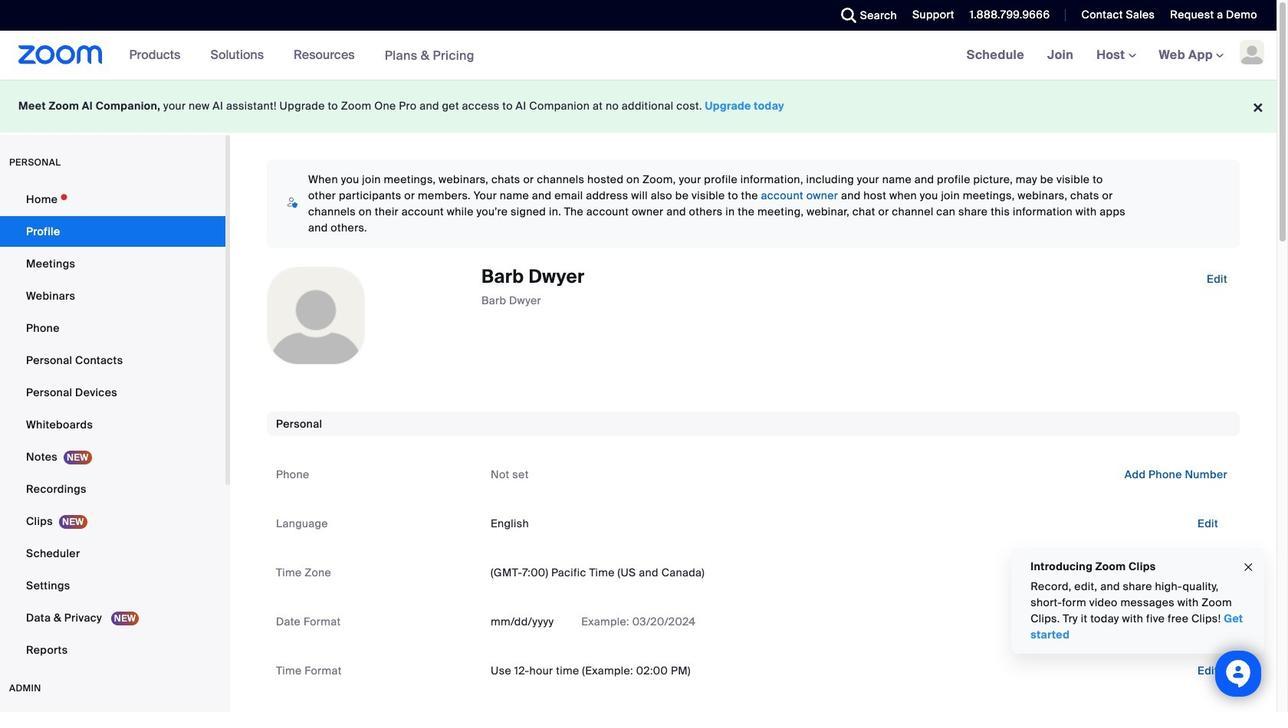 Task type: describe. For each thing, give the bounding box(es) containing it.
close image
[[1243, 559, 1255, 576]]

personal menu menu
[[0, 184, 226, 667]]

edit user photo image
[[304, 309, 328, 323]]

zoom logo image
[[18, 45, 102, 64]]



Task type: vqa. For each thing, say whether or not it's contained in the screenshot.
Zoom Logo
yes



Task type: locate. For each thing, give the bounding box(es) containing it.
product information navigation
[[118, 31, 486, 81]]

footer
[[0, 80, 1277, 133]]

profile picture image
[[1240, 40, 1265, 64]]

banner
[[0, 31, 1277, 81]]

meetings navigation
[[956, 31, 1277, 81]]

user photo image
[[268, 268, 364, 364]]



